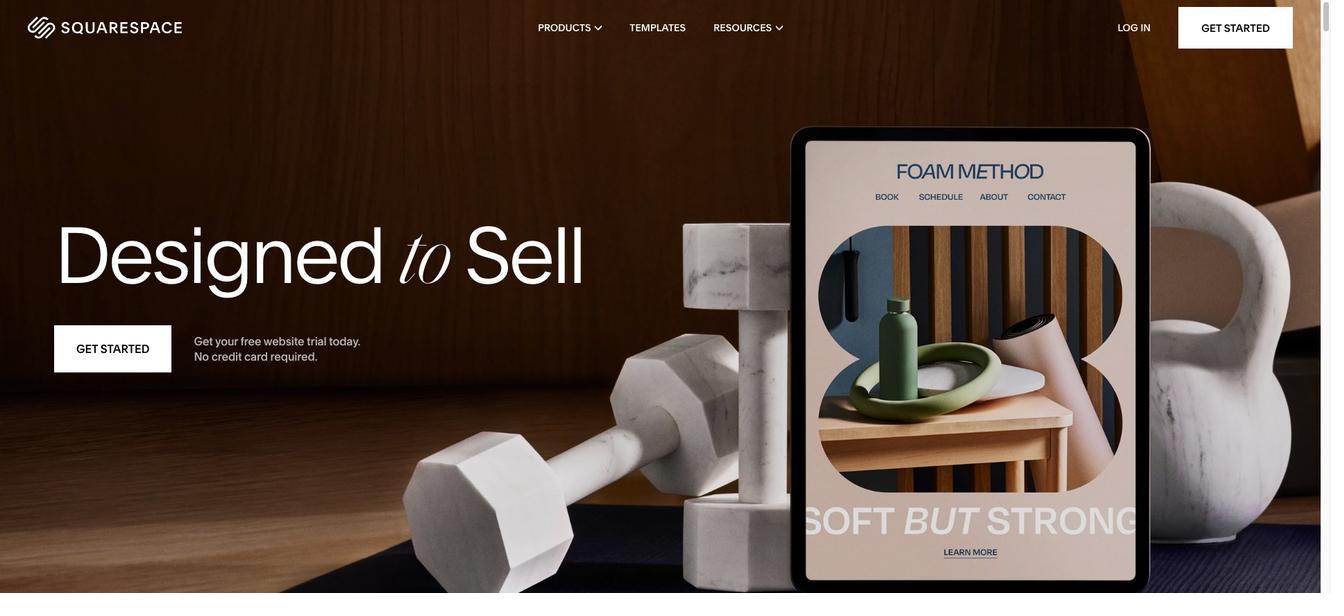 Task type: locate. For each thing, give the bounding box(es) containing it.
2 horizontal spatial get
[[1202, 21, 1222, 34]]

squarespace logo image
[[28, 17, 182, 39]]

0 horizontal spatial get
[[76, 342, 98, 356]]

free
[[241, 334, 261, 348]]

products
[[538, 22, 591, 34]]

get inside the 'get your free website trial today. no credit card required.'
[[194, 334, 213, 348]]

get your free website trial today. no credit card required.
[[194, 334, 361, 364]]

trial
[[307, 334, 327, 348]]

0 vertical spatial started
[[1224, 21, 1270, 34]]

0 vertical spatial get started link
[[1179, 7, 1293, 49]]

get started link
[[1179, 7, 1293, 49], [54, 325, 172, 373]]

products button
[[538, 0, 602, 56]]

0 horizontal spatial get started link
[[54, 325, 172, 373]]

get
[[1202, 21, 1222, 34], [194, 334, 213, 348], [76, 342, 98, 356]]

1 vertical spatial get started
[[76, 342, 150, 356]]

to
[[400, 225, 449, 303]]

credit
[[211, 350, 242, 364]]

1 horizontal spatial get started
[[1202, 21, 1270, 34]]

1 horizontal spatial get
[[194, 334, 213, 348]]

get started
[[1202, 21, 1270, 34], [76, 342, 150, 356]]

0 vertical spatial get started
[[1202, 21, 1270, 34]]

1 horizontal spatial get started link
[[1179, 7, 1293, 49]]

get for the bottom get started link
[[76, 342, 98, 356]]

1 vertical spatial started
[[101, 342, 150, 356]]

1 horizontal spatial started
[[1224, 21, 1270, 34]]

log             in
[[1118, 22, 1151, 34]]

1 vertical spatial get started link
[[54, 325, 172, 373]]

started
[[1224, 21, 1270, 34], [101, 342, 150, 356]]

0 horizontal spatial started
[[101, 342, 150, 356]]

0 horizontal spatial get started
[[76, 342, 150, 356]]



Task type: describe. For each thing, give the bounding box(es) containing it.
card
[[244, 350, 268, 364]]

no
[[194, 350, 209, 364]]

templates
[[630, 22, 686, 34]]

get for get started link to the right
[[1202, 21, 1222, 34]]

get started for the bottom get started link
[[76, 342, 150, 356]]

in
[[1141, 22, 1151, 34]]

get started for get started link to the right
[[1202, 21, 1270, 34]]

squarespace logo link
[[28, 17, 281, 39]]

sell
[[465, 208, 584, 303]]

log
[[1118, 22, 1138, 34]]

website
[[264, 334, 304, 348]]

designed
[[54, 208, 384, 303]]

templates link
[[630, 0, 686, 56]]

required.
[[270, 350, 317, 364]]

log             in link
[[1118, 22, 1151, 34]]

your
[[215, 334, 238, 348]]

resources
[[714, 22, 772, 34]]

designed to sell
[[54, 208, 584, 303]]

today.
[[329, 334, 361, 348]]

resources button
[[714, 0, 783, 56]]



Task type: vqa. For each thing, say whether or not it's contained in the screenshot.
required.
yes



